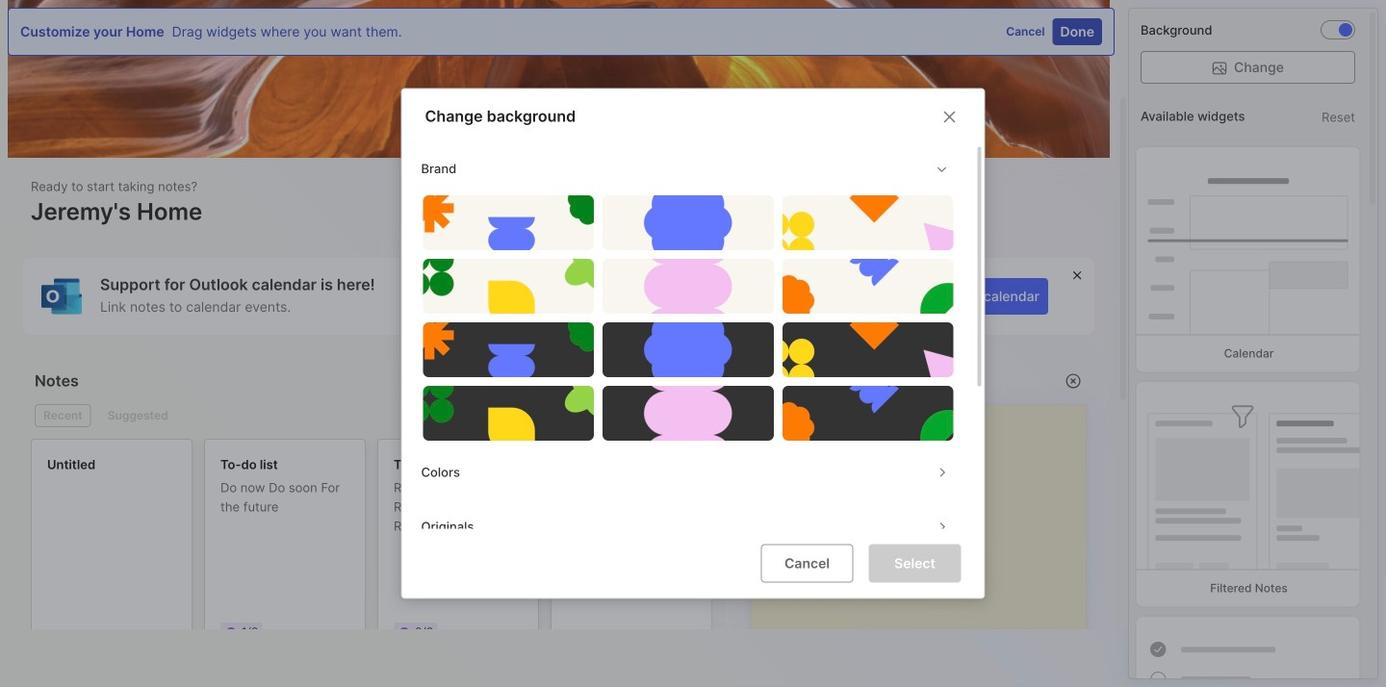 Task type: vqa. For each thing, say whether or not it's contained in the screenshot.
Close icon
yes



Task type: locate. For each thing, give the bounding box(es) containing it.
close image
[[938, 106, 962, 129]]

edit widget title image
[[861, 372, 880, 391]]



